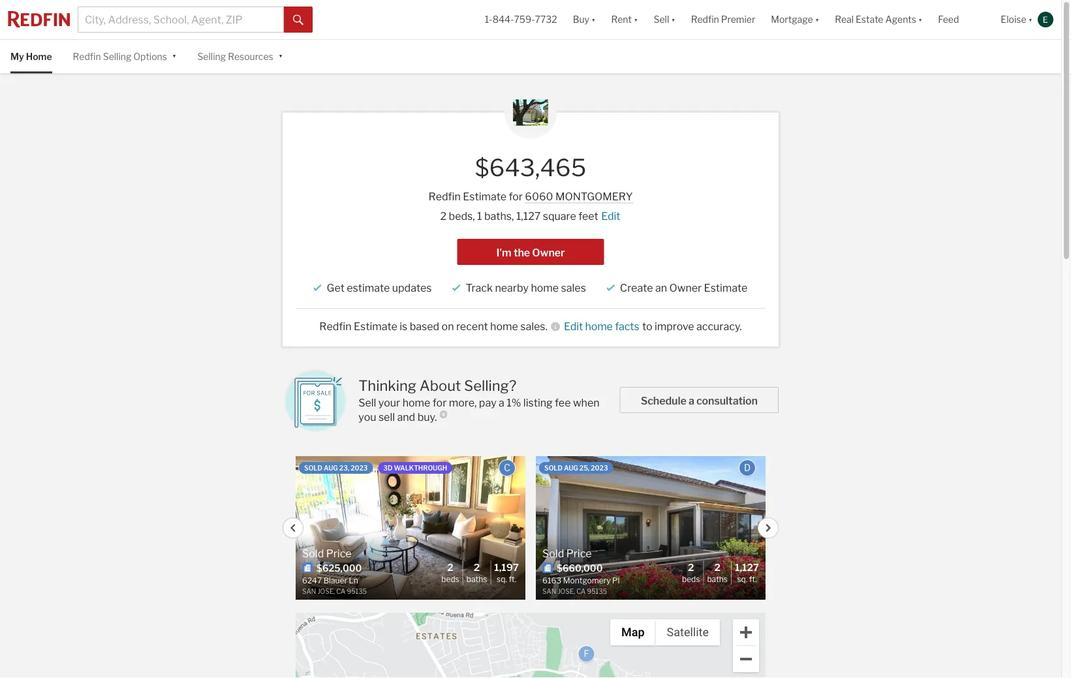 Task type: locate. For each thing, give the bounding box(es) containing it.
1 selling from the left
[[103, 51, 131, 62]]

0 vertical spatial edit
[[601, 209, 620, 222]]

redfin right home
[[73, 51, 101, 62]]

0 horizontal spatial edit
[[564, 320, 583, 332]]

1 vertical spatial edit
[[564, 320, 583, 332]]

redfin inside redfin selling options ▾
[[73, 51, 101, 62]]

844-
[[493, 14, 514, 25]]

owner
[[532, 246, 565, 259], [669, 281, 702, 294]]

schedule
[[641, 394, 687, 407]]

1 horizontal spatial edit
[[601, 209, 620, 222]]

2023 right "25,"
[[591, 464, 608, 472]]

menu bar
[[610, 619, 720, 645]]

mortgage ▾ button
[[771, 0, 819, 39]]

1 horizontal spatial aug
[[564, 464, 578, 472]]

1 horizontal spatial a
[[689, 394, 694, 407]]

a right schedule
[[689, 394, 694, 407]]

1 horizontal spatial selling
[[197, 51, 226, 62]]

sell for sell your home for more, pay
[[359, 396, 376, 409]]

for up disclaimer image
[[433, 396, 447, 409]]

sell inside dropdown button
[[654, 14, 669, 25]]

aug for d
[[564, 464, 578, 472]]

beds,
[[449, 209, 475, 222]]

montgomery
[[556, 190, 633, 203]]

facts
[[615, 320, 639, 332]]

0 horizontal spatial sell
[[359, 396, 376, 409]]

owner right the
[[532, 246, 565, 259]]

home up buy
[[403, 396, 430, 409]]

and
[[397, 411, 415, 423]]

0 horizontal spatial sold
[[304, 464, 322, 472]]

get
[[327, 281, 345, 294]]

submit search image
[[293, 15, 304, 25]]

1 vertical spatial estimate
[[704, 281, 748, 294]]

2 sold from the left
[[544, 464, 563, 472]]

0 vertical spatial estimate
[[463, 190, 507, 203]]

▾ inside redfin selling options ▾
[[172, 50, 177, 61]]

selling resources link
[[197, 40, 273, 73]]

redfin inside button
[[691, 14, 719, 25]]

1 vertical spatial owner
[[669, 281, 702, 294]]

23,
[[339, 464, 349, 472]]

643,465
[[489, 153, 586, 182]]

1 horizontal spatial for
[[509, 190, 523, 203]]

redfin left premier at the top right
[[691, 14, 719, 25]]

▾ right rent ▾
[[671, 14, 675, 25]]

2 selling from the left
[[197, 51, 226, 62]]

rent ▾
[[611, 14, 638, 25]]

0 vertical spatial owner
[[532, 246, 565, 259]]

schedule a consultation button
[[620, 387, 779, 413]]

selling left resources
[[197, 51, 226, 62]]

estimate up the accuracy.
[[704, 281, 748, 294]]

map region
[[225, 591, 893, 678]]

listing
[[523, 396, 553, 409]]

pay
[[479, 396, 497, 409]]

edit right feet
[[601, 209, 620, 222]]

redfin up 2
[[429, 190, 461, 203]]

0 horizontal spatial owner
[[532, 246, 565, 259]]

i'm
[[496, 246, 512, 259]]

1,127
[[516, 209, 541, 222]]

selling left options
[[103, 51, 131, 62]]

1 vertical spatial sell
[[359, 396, 376, 409]]

edit home facts to improve accuracy.
[[564, 320, 742, 332]]

2 aug from the left
[[564, 464, 578, 472]]

0 horizontal spatial 2023
[[351, 464, 368, 472]]

redfin for redfin estimate is based on recent home sales.
[[319, 320, 352, 332]]

for
[[509, 190, 523, 203], [433, 396, 447, 409]]

redfin
[[691, 14, 719, 25], [73, 51, 101, 62], [429, 190, 461, 203], [319, 320, 352, 332]]

thinking about selling?
[[359, 377, 517, 394]]

home left sales
[[531, 281, 559, 294]]

▾ right resources
[[279, 50, 283, 61]]

0 horizontal spatial selling
[[103, 51, 131, 62]]

1 vertical spatial for
[[433, 396, 447, 409]]

0 horizontal spatial for
[[433, 396, 447, 409]]

▾ right options
[[172, 50, 177, 61]]

sold for d
[[544, 464, 563, 472]]

2023
[[351, 464, 368, 472], [591, 464, 608, 472]]

▾ right agents
[[918, 14, 923, 25]]

satellite
[[667, 626, 709, 639]]

3d walkthrough
[[383, 464, 447, 472]]

estimate up 1
[[463, 190, 507, 203]]

0 vertical spatial sell
[[654, 14, 669, 25]]

edit home facts button
[[563, 320, 640, 332]]

c
[[504, 462, 510, 473]]

2 2023 from the left
[[591, 464, 608, 472]]

you
[[359, 411, 376, 423]]

photo of 6163 montgomery pl, san jose, ca 95135 image
[[536, 456, 766, 600]]

redfin down get
[[319, 320, 352, 332]]

fee
[[555, 396, 571, 409]]

aug left 23,
[[324, 464, 338, 472]]

2023 right 23,
[[351, 464, 368, 472]]

edit
[[601, 209, 620, 222], [564, 320, 583, 332]]

$ 643,465
[[475, 153, 586, 182]]

▾ inside "link"
[[918, 14, 923, 25]]

sales.
[[520, 320, 548, 332]]

redfin for redfin estimate for 6060 montgomery
[[429, 190, 461, 203]]

2023 for d
[[591, 464, 608, 472]]

accuracy.
[[697, 320, 742, 332]]

estimate
[[463, 190, 507, 203], [704, 281, 748, 294], [354, 320, 397, 332]]

1 horizontal spatial owner
[[669, 281, 702, 294]]

owner inside the i'm the owner button
[[532, 246, 565, 259]]

▾ left 'user photo'
[[1029, 14, 1033, 25]]

sold left 23,
[[304, 464, 322, 472]]

a
[[689, 394, 694, 407], [499, 396, 505, 409]]

walkthrough
[[394, 464, 447, 472]]

real estate agents ▾
[[835, 14, 923, 25]]

selling?
[[464, 377, 517, 394]]

eloise ▾
[[1001, 14, 1033, 25]]

0 horizontal spatial aug
[[324, 464, 338, 472]]

selling
[[103, 51, 131, 62], [197, 51, 226, 62]]

sell for sell ▾
[[654, 14, 669, 25]]

sell right rent ▾
[[654, 14, 669, 25]]

sell up you on the left bottom of page
[[359, 396, 376, 409]]

a left 1%
[[499, 396, 505, 409]]

home
[[531, 281, 559, 294], [490, 320, 518, 332], [585, 320, 613, 332], [403, 396, 430, 409]]

1 horizontal spatial 2023
[[591, 464, 608, 472]]

0 vertical spatial for
[[509, 190, 523, 203]]

sold for c
[[304, 464, 322, 472]]

0 horizontal spatial a
[[499, 396, 505, 409]]

for left 6060
[[509, 190, 523, 203]]

redfin premier button
[[683, 0, 763, 39]]

sell ▾ button
[[646, 0, 683, 39]]

1 aug from the left
[[324, 464, 338, 472]]

1 sold from the left
[[304, 464, 322, 472]]

on
[[442, 320, 454, 332]]

aug left "25,"
[[564, 464, 578, 472]]

$
[[475, 153, 489, 182]]

consultation
[[697, 394, 758, 407]]

premier
[[721, 14, 756, 25]]

options
[[133, 51, 167, 62]]

edit down sales
[[564, 320, 583, 332]]

2023 for c
[[351, 464, 368, 472]]

recent
[[456, 320, 488, 332]]

sold left "25,"
[[544, 464, 563, 472]]

2 vertical spatial estimate
[[354, 320, 397, 332]]

estate
[[856, 14, 884, 25]]

owner right an
[[669, 281, 702, 294]]

0 horizontal spatial estimate
[[354, 320, 397, 332]]

1 horizontal spatial sell
[[654, 14, 669, 25]]

1 horizontal spatial sold
[[544, 464, 563, 472]]

1 horizontal spatial estimate
[[463, 190, 507, 203]]

buy
[[418, 411, 435, 423]]

i'm the owner button
[[457, 239, 604, 265]]

759-
[[514, 14, 535, 25]]

when
[[573, 396, 600, 409]]

more,
[[449, 396, 477, 409]]

my home
[[10, 51, 52, 62]]

selling resources ▾
[[197, 50, 283, 62]]

estimate left the is
[[354, 320, 397, 332]]

redfin estimate for 6060 montgomery
[[429, 190, 633, 203]]

square
[[543, 209, 576, 222]]

1 2023 from the left
[[351, 464, 368, 472]]

real estate agents ▾ button
[[827, 0, 931, 39]]

sold aug 25, 2023
[[544, 464, 608, 472]]

home
[[26, 51, 52, 62]]



Task type: vqa. For each thing, say whether or not it's contained in the screenshot.
the bottommost Edit
yes



Task type: describe. For each thing, give the bounding box(es) containing it.
City, Address, School, Agent, ZIP search field
[[78, 7, 284, 33]]

.
[[435, 411, 437, 423]]

7732
[[535, 14, 557, 25]]

f
[[584, 648, 589, 659]]

a inside a 1% listing fee when you sell and buy
[[499, 396, 505, 409]]

d
[[744, 462, 751, 473]]

2
[[440, 209, 447, 222]]

redfin for redfin premier
[[691, 14, 719, 25]]

aug for c
[[324, 464, 338, 472]]

disclaimer image
[[440, 411, 447, 418]]

feet
[[579, 209, 598, 222]]

1%
[[507, 396, 521, 409]]

my
[[10, 51, 24, 62]]

redfin selling options link
[[73, 40, 167, 73]]

rent
[[611, 14, 632, 25]]

redfin premier
[[691, 14, 756, 25]]

edit button
[[601, 209, 621, 222]]

previous image
[[289, 524, 297, 532]]

sell your home for more, pay
[[359, 396, 499, 409]]

estimate for redfin estimate for 6060 montgomery
[[463, 190, 507, 203]]

create an owner estimate
[[620, 281, 748, 294]]

i'm the owner
[[496, 246, 565, 259]]

updates
[[392, 281, 432, 294]]

1
[[477, 209, 482, 222]]

2 horizontal spatial estimate
[[704, 281, 748, 294]]

based
[[410, 320, 439, 332]]

feed
[[938, 14, 959, 25]]

estimate
[[347, 281, 390, 294]]

redfin for redfin selling options ▾
[[73, 51, 101, 62]]

track nearby home sales
[[466, 281, 586, 294]]

agents
[[886, 14, 917, 25]]

is
[[400, 320, 408, 332]]

an
[[655, 281, 667, 294]]

sales
[[561, 281, 586, 294]]

1-844-759-7732
[[485, 14, 557, 25]]

map button
[[610, 619, 656, 645]]

my home link
[[10, 40, 52, 73]]

baths,
[[484, 209, 514, 222]]

1-844-759-7732 link
[[485, 14, 557, 25]]

feed button
[[931, 0, 993, 39]]

3d
[[383, 464, 393, 472]]

rent ▾ button
[[611, 0, 638, 39]]

estimate for redfin estimate is based on recent home sales.
[[354, 320, 397, 332]]

photo of 6247 blauer ln, san jose, ca 95135 image
[[296, 456, 526, 600]]

mortgage
[[771, 14, 813, 25]]

a 1% listing fee when you sell and buy
[[359, 396, 600, 423]]

▾ right buy
[[591, 14, 596, 25]]

buy ▾ button
[[573, 0, 596, 39]]

selling inside "selling resources ▾"
[[197, 51, 226, 62]]

the
[[514, 246, 530, 259]]

user photo image
[[1038, 12, 1054, 27]]

buy ▾ button
[[565, 0, 604, 39]]

1-
[[485, 14, 493, 25]]

▾ right mortgage at the right top
[[815, 14, 819, 25]]

map
[[621, 626, 645, 639]]

selling inside redfin selling options ▾
[[103, 51, 131, 62]]

home left the facts
[[585, 320, 613, 332]]

sell
[[379, 411, 395, 423]]

redfin selling options ▾
[[73, 50, 177, 62]]

sold aug 23, 2023
[[304, 464, 368, 472]]

schedule a consultation
[[641, 394, 758, 407]]

next image
[[765, 524, 773, 532]]

rent ▾ button
[[604, 0, 646, 39]]

sell ▾
[[654, 14, 675, 25]]

thinking
[[359, 377, 417, 394]]

track
[[466, 281, 493, 294]]

home left sales.
[[490, 320, 518, 332]]

25,
[[580, 464, 590, 472]]

to
[[642, 320, 653, 332]]

owner for an
[[669, 281, 702, 294]]

a inside "button"
[[689, 394, 694, 407]]

mortgage ▾ button
[[763, 0, 827, 39]]

owner for the
[[532, 246, 565, 259]]

2 beds, 1 baths, 1,127 square feet edit
[[440, 209, 620, 222]]

mortgage ▾
[[771, 14, 819, 25]]

6060
[[525, 190, 553, 203]]

resources
[[228, 51, 273, 62]]

real
[[835, 14, 854, 25]]

menu bar containing map
[[610, 619, 720, 645]]

▾ right rent
[[634, 14, 638, 25]]

create
[[620, 281, 653, 294]]

nearby
[[495, 281, 529, 294]]

▾ inside "selling resources ▾"
[[279, 50, 283, 61]]

redfin estimate is based on recent home sales.
[[319, 320, 548, 332]]



